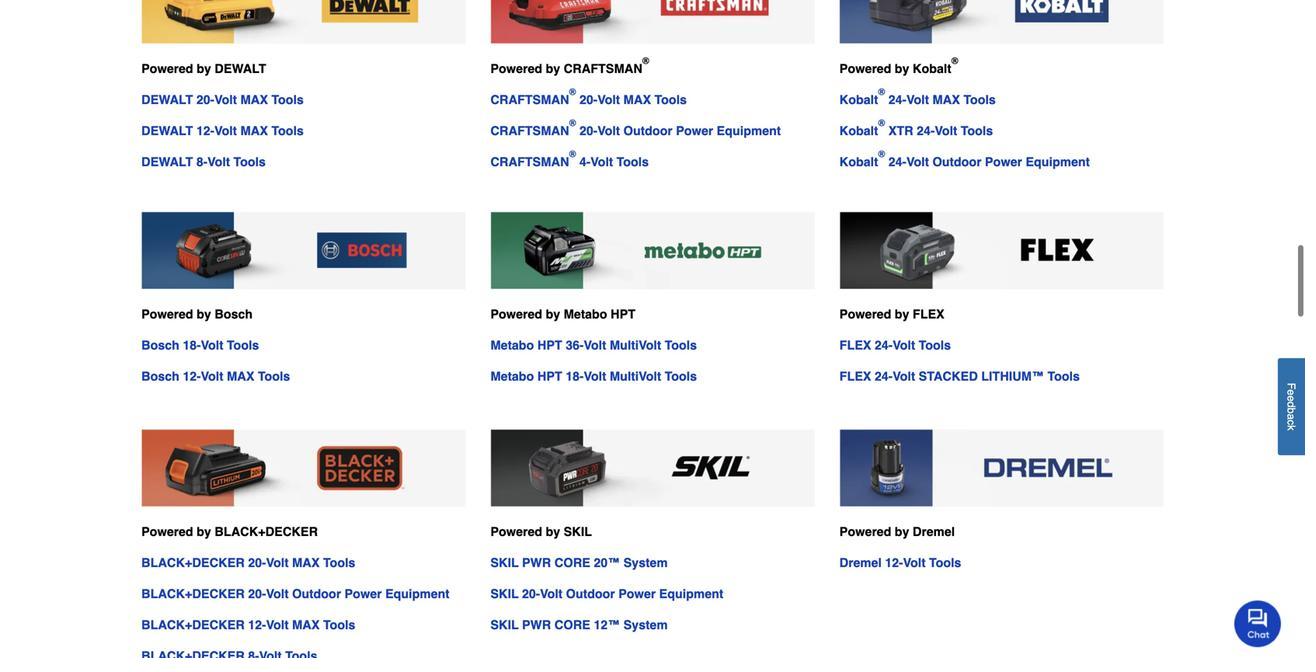 Task type: vqa. For each thing, say whether or not it's contained in the screenshot.
60639
no



Task type: describe. For each thing, give the bounding box(es) containing it.
hpt for 36-
[[538, 338, 563, 352]]

bosch for bosch 12-volt max tools
[[141, 369, 179, 384]]

tools inside kobalt ® xtr 24-volt tools
[[961, 124, 993, 138]]

dewalt 20-volt max tools
[[141, 93, 304, 107]]

powered by skil
[[491, 525, 592, 539]]

volt inside the craftsman ® 4-volt tools
[[591, 155, 613, 169]]

flex for flex 24-volt tools
[[840, 338, 872, 352]]

12- for dremel
[[886, 556, 903, 570]]

powered for powered by dewalt
[[141, 61, 193, 76]]

skil for skil 20-volt outdoor power equipment
[[491, 587, 519, 601]]

kobalt for 24-volt outdoor power equipment
[[840, 155, 879, 169]]

c
[[1286, 420, 1298, 425]]

dremel 12-volt tools
[[840, 556, 962, 570]]

0 horizontal spatial 18-
[[183, 338, 201, 352]]

volt down the dewalt 12-volt max tools link
[[208, 155, 230, 169]]

volt inside craftsman ® 20-volt outdoor power equipment
[[598, 124, 620, 138]]

20- inside craftsman ® 20-volt outdoor power equipment
[[580, 124, 598, 138]]

8-
[[196, 155, 208, 169]]

by for craftsman
[[546, 61, 560, 76]]

craftsman inside "powered by craftsman ®"
[[564, 61, 643, 76]]

® for 24-volt outdoor power equipment
[[879, 149, 885, 160]]

skil for skil pwr core 20™ system
[[491, 556, 519, 570]]

powered by craftsman ®
[[491, 55, 650, 76]]

f e e d b a c k
[[1286, 383, 1298, 431]]

pwr for skil pwr core 20™ system
[[522, 556, 551, 570]]

craftsman for 20-volt outdoor power equipment
[[491, 124, 569, 138]]

a kobalt 24-volt cordless tool battery. image
[[840, 0, 1164, 44]]

multivolt for 36-
[[610, 338, 662, 352]]

20- for black+decker 20-volt outdoor power equipment
[[248, 587, 266, 601]]

powered for powered by metabo hpt
[[491, 307, 542, 321]]

craftsman ® 20-volt max tools
[[491, 86, 687, 107]]

hpt for 18-
[[538, 369, 563, 384]]

powered for powered by flex
[[840, 307, 892, 321]]

dewalt for 12-
[[141, 124, 193, 138]]

® for xtr 24-volt tools
[[879, 118, 885, 128]]

volt down black+decker 20-volt max tools link
[[266, 587, 289, 601]]

a dewalt cordless tool battery. image
[[141, 0, 466, 44]]

skil pwr core 20™ system link
[[491, 556, 668, 570]]

powered by kobalt ®
[[840, 55, 959, 76]]

volt up skil pwr core 12™ system
[[540, 587, 563, 601]]

max for black+decker 20-volt max tools
[[292, 556, 320, 570]]

max for dewalt 20-volt max tools
[[240, 93, 268, 107]]

1 horizontal spatial 18-
[[566, 369, 584, 384]]

® for 24-volt max tools
[[879, 86, 885, 97]]

by for flex
[[895, 307, 910, 321]]

equipment inside craftsman ® 20-volt outdoor power equipment
[[717, 124, 781, 138]]

max inside craftsman ® 20-volt max tools
[[624, 93, 651, 107]]

0 vertical spatial bosch
[[215, 307, 253, 321]]

tools inside craftsman ® 20-volt max tools
[[655, 93, 687, 107]]

® inside "powered by craftsman ®"
[[643, 55, 650, 66]]

skil 20-volt outdoor power equipment link
[[491, 587, 724, 601]]

metabo for 18-
[[491, 369, 534, 384]]

tools inside the craftsman ® 4-volt tools
[[617, 155, 649, 169]]

craftsman for 4-volt tools
[[491, 155, 569, 169]]

volt inside craftsman ® 20-volt max tools
[[598, 93, 620, 107]]

by for skil
[[546, 525, 560, 539]]

flex 24-volt stacked lithium™ tools
[[840, 369, 1080, 384]]

kobalt for 24-volt max tools
[[840, 93, 879, 107]]

24- down powered by flex
[[875, 338, 893, 352]]

by for kobalt
[[895, 61, 910, 76]]

max for black+decker 12-volt max tools
[[292, 618, 320, 632]]

craftsman for 20-volt max tools
[[491, 93, 569, 107]]

12™
[[594, 618, 620, 632]]

black+decker 12-volt max tools link
[[141, 618, 356, 632]]

powered for powered by bosch
[[141, 307, 193, 321]]

core for 12™
[[555, 618, 591, 632]]

metabo for 36-
[[491, 338, 534, 352]]

1 vertical spatial dremel
[[840, 556, 882, 570]]

12- for dewalt
[[196, 124, 214, 138]]

a flex 24-volt cordless tool battery. image
[[840, 212, 1164, 289]]

volt down powered by dremel
[[903, 556, 926, 570]]

a skil p w r core 20 cordless tool battery. image
[[491, 429, 815, 507]]

skil for skil pwr core 12™ system
[[491, 618, 519, 632]]

kobalt ® 24-volt outdoor power equipment
[[840, 149, 1090, 169]]

dewalt for 20-
[[141, 93, 193, 107]]

® inside the powered by kobalt ®
[[952, 55, 959, 66]]

by for metabo
[[546, 307, 560, 321]]

volt down dewalt 20-volt max tools
[[214, 124, 237, 138]]

max inside 'kobalt ® 24-volt max tools'
[[933, 93, 961, 107]]

powered for powered by kobalt ®
[[840, 61, 892, 76]]

skil pwr core 20™ system
[[491, 556, 668, 570]]

flex 24-volt tools link
[[840, 338, 951, 352]]

® for 4-volt tools
[[569, 149, 576, 160]]

powered by bosch
[[141, 307, 253, 321]]

metabo hpt 36-volt multivolt tools
[[491, 338, 697, 352]]

12- for black+decker
[[248, 618, 266, 632]]

20- for skil 20-volt outdoor power equipment
[[522, 587, 540, 601]]

powered for powered by craftsman ®
[[491, 61, 542, 76]]

metabo hpt 18-volt multivolt tools
[[491, 369, 697, 384]]

volt down powered by flex
[[893, 338, 916, 352]]

20- for dewalt 20-volt max tools
[[196, 93, 214, 107]]

b
[[1286, 408, 1298, 414]]

36-
[[566, 338, 584, 352]]

dewalt 20-volt max tools link
[[141, 93, 304, 107]]

volt up the dewalt 12-volt max tools link
[[214, 93, 237, 107]]

lithium™
[[982, 369, 1045, 384]]

dewalt up dewalt 20-volt max tools 'link'
[[215, 61, 266, 76]]

xtr
[[889, 124, 914, 138]]

® for 20-volt max tools
[[569, 86, 576, 97]]

powered by dewalt
[[141, 61, 266, 76]]

outdoor inside kobalt ® 24-volt outdoor power equipment
[[933, 155, 982, 169]]

20- inside craftsman ® 20-volt max tools
[[580, 93, 598, 107]]

metabo hpt 36-volt multivolt tools link
[[491, 338, 697, 352]]



Task type: locate. For each thing, give the bounding box(es) containing it.
by inside "powered by craftsman ®"
[[546, 61, 560, 76]]

1 horizontal spatial dremel
[[913, 525, 955, 539]]

hpt up metabo hpt 36-volt multivolt tools
[[611, 307, 636, 321]]

kobalt inside the powered by kobalt ®
[[913, 61, 952, 76]]

flex 24-volt tools
[[840, 338, 951, 352]]

1 vertical spatial metabo
[[491, 338, 534, 352]]

skil pwr core 12™ system
[[491, 618, 668, 632]]

e up d
[[1286, 390, 1298, 396]]

volt inside kobalt ® xtr 24-volt tools
[[935, 124, 958, 138]]

metabo hpt 18-volt multivolt tools link
[[491, 369, 697, 384]]

bosch 12-volt max tools
[[141, 369, 290, 384]]

volt down bosch 18-volt tools link
[[201, 369, 223, 384]]

max
[[240, 93, 268, 107], [624, 93, 651, 107], [933, 93, 961, 107], [240, 124, 268, 138], [227, 369, 255, 384], [292, 556, 320, 570], [292, 618, 320, 632]]

flex
[[913, 307, 945, 321], [840, 338, 872, 352], [840, 369, 872, 384]]

black+decker for black+decker 20-volt outdoor power equipment
[[141, 587, 245, 601]]

flex up flex 24-volt tools
[[913, 307, 945, 321]]

kobalt for xtr 24-volt tools
[[840, 124, 879, 138]]

0 vertical spatial hpt
[[611, 307, 636, 321]]

2 system from the top
[[624, 618, 668, 632]]

black+decker
[[215, 525, 318, 539], [141, 556, 245, 570], [141, 587, 245, 601], [141, 618, 245, 632]]

volt up kobalt ® xtr 24-volt tools
[[907, 93, 929, 107]]

18- down powered by bosch
[[183, 338, 201, 352]]

bosch down powered by bosch
[[141, 338, 179, 352]]

bosch down bosch 18-volt tools
[[141, 369, 179, 384]]

skil pwr core 12™ system link
[[491, 618, 668, 632]]

dremel
[[913, 525, 955, 539], [840, 556, 882, 570]]

hpt left 36-
[[538, 338, 563, 352]]

dremel up dremel 12-volt tools
[[913, 525, 955, 539]]

powered inside "powered by craftsman ®"
[[491, 61, 542, 76]]

dewalt  8-volt tools link
[[141, 155, 266, 169]]

multivolt
[[610, 338, 662, 352], [610, 369, 662, 384]]

1 system from the top
[[624, 556, 668, 570]]

by inside the powered by kobalt ®
[[895, 61, 910, 76]]

a bosch core 18 v cordless tool battery. image
[[141, 212, 466, 289]]

craftsman ® 20-volt outdoor power equipment
[[491, 118, 781, 138]]

system right 20™
[[624, 556, 668, 570]]

volt inside kobalt ® 24-volt outdoor power equipment
[[907, 155, 929, 169]]

12- down powered by dremel
[[886, 556, 903, 570]]

® up 'kobalt ® 24-volt max tools'
[[952, 55, 959, 66]]

a metabo h p t multivolt 36-volt cordless tool battery. image
[[491, 212, 815, 289]]

core left 20™
[[555, 556, 591, 570]]

by up flex 24-volt tools
[[895, 307, 910, 321]]

18- down 36-
[[566, 369, 584, 384]]

equipment inside kobalt ® 24-volt outdoor power equipment
[[1026, 155, 1090, 169]]

skil
[[564, 525, 592, 539], [491, 556, 519, 570], [491, 587, 519, 601], [491, 618, 519, 632]]

by up 'skil pwr core 20™ system' link
[[546, 525, 560, 539]]

12- down black+decker 20-volt outdoor power equipment
[[248, 618, 266, 632]]

® left xtr
[[879, 118, 885, 128]]

® down "powered by craftsman ®"
[[569, 86, 576, 97]]

craftsman up craftsman ® 20-volt max tools
[[564, 61, 643, 76]]

powered for powered by dremel
[[840, 525, 892, 539]]

volt up bosch 12-volt max tools "link"
[[201, 338, 223, 352]]

volt down craftsman ® 20-volt outdoor power equipment
[[591, 155, 613, 169]]

0 vertical spatial core
[[555, 556, 591, 570]]

system
[[624, 556, 668, 570], [624, 618, 668, 632]]

max up craftsman ® 20-volt outdoor power equipment
[[624, 93, 651, 107]]

dremel 12-volt tools link
[[840, 556, 962, 570]]

skil 20-volt outdoor power equipment
[[491, 587, 724, 601]]

1 vertical spatial core
[[555, 618, 591, 632]]

2 vertical spatial flex
[[840, 369, 872, 384]]

chat invite button image
[[1235, 600, 1282, 647]]

20- up 4-
[[580, 124, 598, 138]]

system right 12™
[[624, 618, 668, 632]]

craftsman down "powered by craftsman ®"
[[491, 93, 569, 107]]

dewalt 12-volt max tools
[[141, 124, 304, 138]]

0 vertical spatial metabo
[[564, 307, 607, 321]]

1 pwr from the top
[[522, 556, 551, 570]]

2 multivolt from the top
[[610, 369, 662, 384]]

by up craftsman ® 20-volt max tools
[[546, 61, 560, 76]]

kobalt down kobalt ® xtr 24-volt tools
[[840, 155, 879, 169]]

pwr down powered by skil
[[522, 556, 551, 570]]

outdoor down kobalt ® xtr 24-volt tools
[[933, 155, 982, 169]]

0 vertical spatial flex
[[913, 307, 945, 321]]

20- down powered by black+decker
[[248, 556, 266, 570]]

by up dremel 12-volt tools
[[895, 525, 910, 539]]

0 horizontal spatial dremel
[[840, 556, 882, 570]]

kobalt ® xtr 24-volt tools
[[840, 118, 993, 138]]

tools
[[272, 93, 304, 107], [655, 93, 687, 107], [964, 93, 996, 107], [272, 124, 304, 138], [961, 124, 993, 138], [234, 155, 266, 169], [617, 155, 649, 169], [227, 338, 259, 352], [665, 338, 697, 352], [919, 338, 951, 352], [258, 369, 290, 384], [665, 369, 697, 384], [1048, 369, 1080, 384], [323, 556, 356, 570], [930, 556, 962, 570], [323, 618, 356, 632]]

bosch
[[215, 307, 253, 321], [141, 338, 179, 352], [141, 369, 179, 384]]

kobalt down the powered by kobalt ®
[[840, 93, 879, 107]]

dewalt left 8-
[[141, 155, 193, 169]]

12- down bosch 18-volt tools link
[[183, 369, 201, 384]]

2 vertical spatial metabo
[[491, 369, 534, 384]]

® down craftsman ® 20-volt max tools
[[569, 118, 576, 128]]

2 core from the top
[[555, 618, 591, 632]]

black+decker 20-volt max tools link
[[141, 556, 356, 570]]

1 vertical spatial pwr
[[522, 618, 551, 632]]

18-
[[183, 338, 201, 352], [566, 369, 584, 384]]

kobalt ® 24-volt max tools
[[840, 86, 996, 107]]

flex for flex 24-volt stacked lithium™ tools
[[840, 369, 872, 384]]

craftsman ® 4-volt tools
[[491, 149, 649, 169]]

max up dewalt 12-volt max tools
[[240, 93, 268, 107]]

power
[[676, 124, 714, 138], [985, 155, 1023, 169], [345, 587, 382, 601], [619, 587, 656, 601]]

kobalt inside kobalt ® xtr 24-volt tools
[[840, 124, 879, 138]]

hpt down metabo hpt 36-volt multivolt tools
[[538, 369, 563, 384]]

e up b
[[1286, 396, 1298, 402]]

powered by metabo hpt
[[491, 307, 636, 321]]

flex down flex 24-volt tools link
[[840, 369, 872, 384]]

core
[[555, 556, 591, 570], [555, 618, 591, 632]]

® down the powered by kobalt ®
[[879, 86, 885, 97]]

bosch up bosch 18-volt tools
[[215, 307, 253, 321]]

20™
[[594, 556, 620, 570]]

powered by dremel
[[840, 525, 955, 539]]

by up bosch 18-volt tools
[[197, 307, 211, 321]]

® for 20-volt outdoor power equipment
[[569, 118, 576, 128]]

1 core from the top
[[555, 556, 591, 570]]

kobalt
[[913, 61, 952, 76], [840, 93, 879, 107], [840, 124, 879, 138], [840, 155, 879, 169]]

® inside kobalt ® 24-volt outdoor power equipment
[[879, 149, 885, 160]]

kobalt up 'kobalt ® 24-volt max tools'
[[913, 61, 952, 76]]

1 multivolt from the top
[[610, 338, 662, 352]]

stacked
[[919, 369, 978, 384]]

max up kobalt ® xtr 24-volt tools
[[933, 93, 961, 107]]

core left 12™
[[555, 618, 591, 632]]

power inside craftsman ® 20-volt outdoor power equipment
[[676, 124, 714, 138]]

k
[[1286, 425, 1298, 431]]

tools inside 'kobalt ® 24-volt max tools'
[[964, 93, 996, 107]]

20- up black+decker 12-volt max tools link
[[248, 587, 266, 601]]

volt inside 'kobalt ® 24-volt max tools'
[[907, 93, 929, 107]]

multivolt for 18-
[[610, 369, 662, 384]]

craftsman inside craftsman ® 20-volt max tools
[[491, 93, 569, 107]]

kobalt inside 'kobalt ® 24-volt max tools'
[[840, 93, 879, 107]]

volt up kobalt ® 24-volt outdoor power equipment at the right of the page
[[935, 124, 958, 138]]

outdoor inside craftsman ® 20-volt outdoor power equipment
[[624, 124, 673, 138]]

®
[[643, 55, 650, 66], [952, 55, 959, 66], [569, 86, 576, 97], [879, 86, 885, 97], [569, 118, 576, 128], [879, 118, 885, 128], [569, 149, 576, 160], [879, 149, 885, 160]]

powered
[[141, 61, 193, 76], [491, 61, 542, 76], [840, 61, 892, 76], [141, 307, 193, 321], [491, 307, 542, 321], [840, 307, 892, 321], [141, 525, 193, 539], [491, 525, 542, 539], [840, 525, 892, 539]]

powered for powered by black+decker
[[141, 525, 193, 539]]

dewalt 12-volt max tools link
[[141, 124, 304, 138]]

system for skil pwr core 20™ system
[[624, 556, 668, 570]]

max down the black+decker 20-volt outdoor power equipment link
[[292, 618, 320, 632]]

dewalt down powered by dewalt
[[141, 93, 193, 107]]

flex down powered by flex
[[840, 338, 872, 352]]

e
[[1286, 390, 1298, 396], [1286, 396, 1298, 402]]

24- down flex 24-volt tools
[[875, 369, 893, 384]]

20-
[[196, 93, 214, 107], [580, 93, 598, 107], [580, 124, 598, 138], [248, 556, 266, 570], [248, 587, 266, 601], [522, 587, 540, 601]]

by for bosch
[[197, 307, 211, 321]]

24- inside 'kobalt ® 24-volt max tools'
[[889, 93, 907, 107]]

dewalt  8-volt tools
[[141, 155, 266, 169]]

24- inside kobalt ® xtr 24-volt tools
[[917, 124, 935, 138]]

a craftsman 20-volt cordless tool battery. image
[[491, 0, 815, 44]]

24- up xtr
[[889, 93, 907, 107]]

f
[[1286, 383, 1298, 390]]

24- down xtr
[[889, 155, 907, 169]]

hpt
[[611, 307, 636, 321], [538, 338, 563, 352], [538, 369, 563, 384]]

dewalt
[[215, 61, 266, 76], [141, 93, 193, 107], [141, 124, 193, 138], [141, 155, 193, 169]]

max for bosch 12-volt max tools
[[227, 369, 255, 384]]

outdoor down black+decker 20-volt max tools link
[[292, 587, 341, 601]]

1 e from the top
[[1286, 390, 1298, 396]]

24- right xtr
[[917, 124, 935, 138]]

outdoor down craftsman ® 20-volt max tools
[[624, 124, 673, 138]]

by
[[197, 61, 211, 76], [546, 61, 560, 76], [895, 61, 910, 76], [197, 307, 211, 321], [546, 307, 560, 321], [895, 307, 910, 321], [197, 525, 211, 539], [546, 525, 560, 539], [895, 525, 910, 539]]

0 vertical spatial dremel
[[913, 525, 955, 539]]

12-
[[196, 124, 214, 138], [183, 369, 201, 384], [886, 556, 903, 570], [248, 618, 266, 632]]

volt down kobalt ® xtr 24-volt tools
[[907, 155, 929, 169]]

flex 24-volt stacked lithium™ tools link
[[840, 369, 1080, 384]]

12- up 'dewalt  8-volt tools' link
[[196, 124, 214, 138]]

® inside craftsman ® 20-volt max tools
[[569, 86, 576, 97]]

craftsman inside the craftsman ® 4-volt tools
[[491, 155, 569, 169]]

craftsman inside craftsman ® 20-volt outdoor power equipment
[[491, 124, 569, 138]]

power inside kobalt ® 24-volt outdoor power equipment
[[985, 155, 1023, 169]]

20- for black+decker 20-volt max tools
[[248, 556, 266, 570]]

craftsman left 4-
[[491, 155, 569, 169]]

dewalt up dewalt  8-volt tools
[[141, 124, 193, 138]]

volt down craftsman ® 20-volt max tools
[[598, 124, 620, 138]]

a black and decker 20-volt cordless tool battery. image
[[141, 429, 466, 507]]

volt down metabo hpt 36-volt multivolt tools link
[[584, 369, 607, 384]]

20- down powered by dewalt
[[196, 93, 214, 107]]

bosch 12-volt max tools link
[[141, 369, 290, 384]]

® inside kobalt ® xtr 24-volt tools
[[879, 118, 885, 128]]

craftsman
[[564, 61, 643, 76], [491, 93, 569, 107], [491, 124, 569, 138], [491, 155, 569, 169]]

2 vertical spatial bosch
[[141, 369, 179, 384]]

kobalt inside kobalt ® 24-volt outdoor power equipment
[[840, 155, 879, 169]]

pwr left 12™
[[522, 618, 551, 632]]

by for dremel
[[895, 525, 910, 539]]

0 vertical spatial pwr
[[522, 556, 551, 570]]

1 vertical spatial multivolt
[[610, 369, 662, 384]]

1 vertical spatial 18-
[[566, 369, 584, 384]]

powered by flex
[[840, 307, 945, 321]]

max up the black+decker 20-volt outdoor power equipment link
[[292, 556, 320, 570]]

by up black+decker 20-volt max tools link
[[197, 525, 211, 539]]

core for 20™
[[555, 556, 591, 570]]

1 vertical spatial bosch
[[141, 338, 179, 352]]

black+decker for black+decker 12-volt max tools
[[141, 618, 245, 632]]

® inside 'kobalt ® 24-volt max tools'
[[879, 86, 885, 97]]

by up metabo hpt 36-volt multivolt tools link
[[546, 307, 560, 321]]

powered for powered by skil
[[491, 525, 542, 539]]

a dremel 20-volt cordless tool battery. image
[[840, 429, 1164, 507]]

bosch for bosch 18-volt tools
[[141, 338, 179, 352]]

0 vertical spatial 18-
[[183, 338, 201, 352]]

f e e d b a c k button
[[1278, 358, 1306, 456]]

by for dewalt
[[197, 61, 211, 76]]

outdoor down 'skil pwr core 20™ system' link
[[566, 587, 615, 601]]

pwr
[[522, 556, 551, 570], [522, 618, 551, 632]]

0 vertical spatial multivolt
[[610, 338, 662, 352]]

volt up black+decker 20-volt outdoor power equipment
[[266, 556, 289, 570]]

24-
[[889, 93, 907, 107], [917, 124, 935, 138], [889, 155, 907, 169], [875, 338, 893, 352], [875, 369, 893, 384]]

powered by black+decker
[[141, 525, 318, 539]]

20- down "powered by craftsman ®"
[[580, 93, 598, 107]]

® inside craftsman ® 20-volt outdoor power equipment
[[569, 118, 576, 128]]

metabo
[[564, 307, 607, 321], [491, 338, 534, 352], [491, 369, 534, 384]]

® inside the craftsman ® 4-volt tools
[[569, 149, 576, 160]]

volt up metabo hpt 18-volt multivolt tools link
[[584, 338, 607, 352]]

volt down flex 24-volt tools link
[[893, 369, 916, 384]]

1 vertical spatial flex
[[840, 338, 872, 352]]

2 vertical spatial hpt
[[538, 369, 563, 384]]

dremel down powered by dremel
[[840, 556, 882, 570]]

2 e from the top
[[1286, 396, 1298, 402]]

max down dewalt 20-volt max tools
[[240, 124, 268, 138]]

by up 'kobalt ® 24-volt max tools'
[[895, 61, 910, 76]]

® down kobalt ® xtr 24-volt tools
[[879, 149, 885, 160]]

20- down skil pwr core 20™ system
[[522, 587, 540, 601]]

d
[[1286, 402, 1298, 408]]

multivolt down metabo hpt 36-volt multivolt tools link
[[610, 369, 662, 384]]

bosch 18-volt tools link
[[141, 338, 259, 352]]

volt
[[214, 93, 237, 107], [598, 93, 620, 107], [907, 93, 929, 107], [214, 124, 237, 138], [598, 124, 620, 138], [935, 124, 958, 138], [208, 155, 230, 169], [591, 155, 613, 169], [907, 155, 929, 169], [201, 338, 223, 352], [584, 338, 607, 352], [893, 338, 916, 352], [201, 369, 223, 384], [584, 369, 607, 384], [893, 369, 916, 384], [266, 556, 289, 570], [903, 556, 926, 570], [266, 587, 289, 601], [540, 587, 563, 601], [266, 618, 289, 632]]

dewalt for 8-
[[141, 155, 193, 169]]

kobalt left xtr
[[840, 124, 879, 138]]

bosch 18-volt tools
[[141, 338, 259, 352]]

® left 4-
[[569, 149, 576, 160]]

a
[[1286, 414, 1298, 420]]

outdoor
[[624, 124, 673, 138], [933, 155, 982, 169], [292, 587, 341, 601], [566, 587, 615, 601]]

volt up craftsman ® 20-volt outdoor power equipment
[[598, 93, 620, 107]]

2 pwr from the top
[[522, 618, 551, 632]]

1 vertical spatial system
[[624, 618, 668, 632]]

by up dewalt 20-volt max tools 'link'
[[197, 61, 211, 76]]

pwr for skil pwr core 12™ system
[[522, 618, 551, 632]]

system for skil pwr core 12™ system
[[624, 618, 668, 632]]

black+decker for black+decker 20-volt max tools
[[141, 556, 245, 570]]

black+decker 20-volt max tools
[[141, 556, 356, 570]]

craftsman up the craftsman ® 4-volt tools in the left top of the page
[[491, 124, 569, 138]]

0 vertical spatial system
[[624, 556, 668, 570]]

12- for bosch
[[183, 369, 201, 384]]

by for black+decker
[[197, 525, 211, 539]]

max down bosch 18-volt tools link
[[227, 369, 255, 384]]

equipment
[[717, 124, 781, 138], [1026, 155, 1090, 169], [385, 587, 450, 601], [659, 587, 724, 601]]

max for dewalt 12-volt max tools
[[240, 124, 268, 138]]

powered inside the powered by kobalt ®
[[840, 61, 892, 76]]

black+decker 20-volt outdoor power equipment link
[[141, 587, 450, 601]]

24- inside kobalt ® 24-volt outdoor power equipment
[[889, 155, 907, 169]]

black+decker 12-volt max tools
[[141, 618, 356, 632]]

1 vertical spatial hpt
[[538, 338, 563, 352]]

4-
[[580, 155, 591, 169]]

multivolt up metabo hpt 18-volt multivolt tools
[[610, 338, 662, 352]]

® down a craftsman 20-volt cordless tool battery. image
[[643, 55, 650, 66]]

volt down black+decker 20-volt outdoor power equipment
[[266, 618, 289, 632]]

black+decker 20-volt outdoor power equipment
[[141, 587, 450, 601]]



